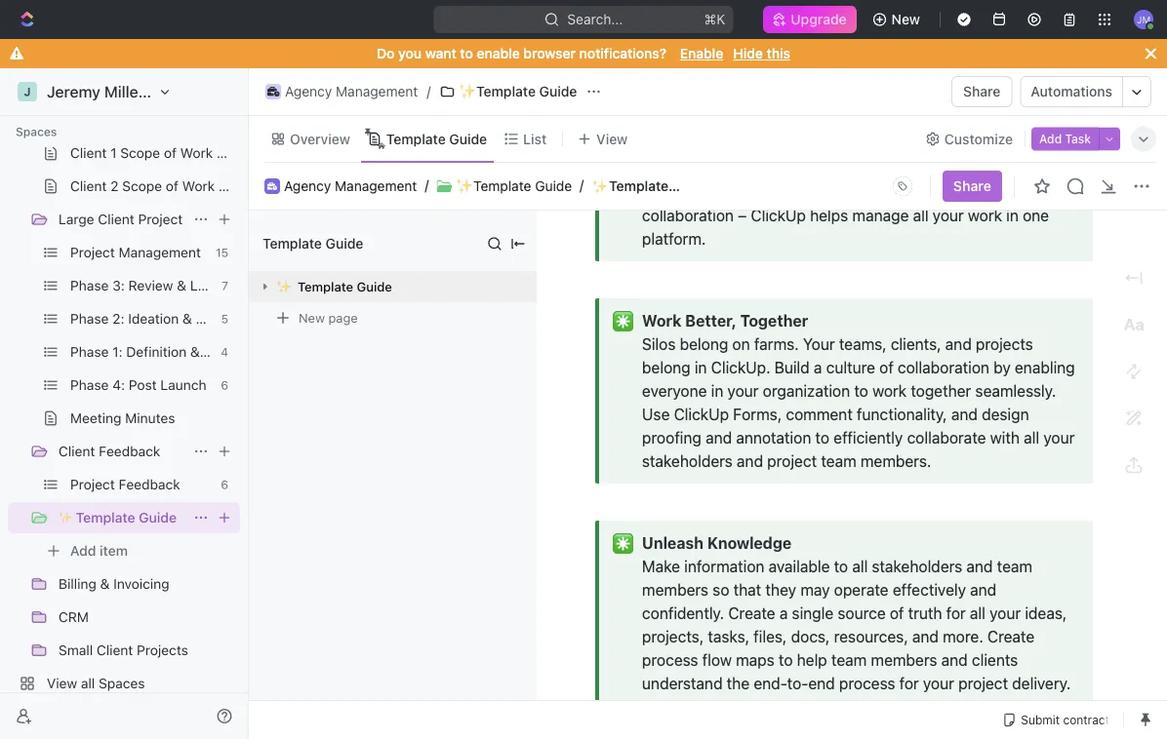 Task type: locate. For each thing, give the bounding box(es) containing it.
collaboration up the platform.
[[642, 206, 734, 225]]

files,
[[754, 628, 787, 646]]

0 vertical spatial management
[[336, 83, 418, 100]]

6 down 4
[[221, 379, 228, 392]]

1 vertical spatial view
[[47, 676, 77, 692]]

and
[[945, 335, 972, 354], [951, 405, 978, 424], [706, 429, 732, 447], [737, 452, 763, 471], [967, 558, 993, 576], [970, 581, 997, 600], [912, 628, 939, 646], [941, 651, 968, 670]]

minutes
[[125, 410, 175, 426]]

resources,
[[834, 628, 908, 646]]

invoicing
[[113, 576, 169, 592]]

workspace
[[161, 82, 242, 101]]

1 horizontal spatial clickup
[[751, 206, 806, 225]]

scope down jeremy
[[59, 112, 98, 128]]

agency management link up overview
[[261, 80, 423, 103]]

belong down better, at right
[[680, 335, 728, 354]]

template
[[476, 83, 536, 100], [386, 131, 446, 147], [473, 178, 531, 194], [609, 178, 669, 194], [262, 236, 322, 252], [298, 280, 353, 294], [76, 510, 135, 526]]

template guide up ✨ 'dropdown button'
[[262, 236, 363, 252]]

0 vertical spatial clickup
[[751, 206, 806, 225]]

0 vertical spatial team
[[821, 452, 856, 471]]

a down your
[[814, 359, 822, 377]]

meeting minutes
[[70, 410, 175, 426]]

✳️ left better, at right
[[613, 310, 630, 331]]

view right list
[[596, 131, 628, 147]]

template guide down /
[[386, 131, 487, 147]]

& for definition
[[190, 344, 200, 360]]

1 vertical spatial add
[[70, 543, 96, 559]]

members up confidently.
[[642, 581, 709, 600]]

✨ inside ✨ template guide
[[592, 179, 605, 194]]

1 vertical spatial process
[[839, 675, 895, 693]]

1 vertical spatial for
[[899, 675, 919, 693]]

agency right business time image
[[285, 83, 332, 100]]

1 horizontal spatial process
[[839, 675, 895, 693]]

all down "small"
[[81, 676, 95, 692]]

0 vertical spatial create
[[728, 605, 775, 623]]

list link
[[519, 125, 547, 153]]

to up to-
[[779, 651, 793, 670]]

page
[[328, 311, 358, 325]]

launch down phase 1: definition & onboarding link at left top
[[160, 377, 206, 393]]

spaces inside tree
[[99, 676, 145, 692]]

0 horizontal spatial view
[[47, 676, 77, 692]]

0 horizontal spatial template guide
[[262, 236, 363, 252]]

your down time
[[933, 206, 964, 225]]

0 horizontal spatial stakeholders
[[642, 452, 733, 471]]

1 horizontal spatial view
[[596, 131, 628, 147]]

work inside work better, together silos belong on farms. your teams, clients, and projects belong in clickup. build a culture of collaboration by enabling everyone in your organization to work together seamlessly. use clickup forms, comment functionality, and design proofing and annotation to efficiently collaborate with all your stakeholders and project team members.
[[872, 382, 907, 401]]

large client project link
[[59, 204, 185, 235]]

phase for phase 1: definition & onboarding
[[70, 344, 109, 360]]

2 vertical spatial project
[[958, 675, 1008, 693]]

1 vertical spatial scope
[[120, 145, 160, 161]]

tree
[[8, 5, 278, 733]]

0 vertical spatial stakeholders
[[642, 452, 733, 471]]

1 vertical spatial share
[[953, 178, 991, 194]]

0 vertical spatial spaces
[[16, 125, 57, 139]]

everyone inside work better, together silos belong on farms. your teams, clients, and projects belong in clickup. build a culture of collaboration by enabling everyone in your organization to work together seamlessly. use clickup forms, comment functionality, and design proofing and annotation to efficiently collaborate with all your stakeholders and project team members.
[[642, 382, 707, 401]]

share button
[[952, 76, 1012, 107]]

✳️
[[613, 310, 630, 331], [613, 533, 630, 554]]

clickup right –
[[751, 206, 806, 225]]

enable
[[477, 45, 520, 61]]

management down overview
[[335, 178, 417, 194]]

1 vertical spatial project
[[767, 452, 817, 471]]

guide inside the sidebar navigation
[[139, 510, 177, 526]]

1 horizontal spatial members
[[871, 651, 937, 670]]

1 horizontal spatial a
[[814, 359, 822, 377]]

your up tracking,
[[967, 160, 998, 178]]

1 vertical spatial clickup
[[674, 405, 729, 424]]

1 vertical spatial a
[[779, 605, 788, 623]]

feedback
[[99, 444, 160, 460], [119, 477, 180, 493]]

so
[[713, 581, 729, 600]]

new inside new button
[[892, 11, 920, 27]]

1 vertical spatial ✳️
[[613, 533, 630, 554]]

add inside tree
[[70, 543, 96, 559]]

0 vertical spatial add
[[1039, 132, 1062, 146]]

scope
[[59, 112, 98, 128], [120, 145, 160, 161], [122, 178, 162, 194]]

0 vertical spatial view
[[596, 131, 628, 147]]

work down tracking,
[[968, 206, 1002, 225]]

0 vertical spatial ✳️
[[613, 310, 630, 331]]

miller's
[[104, 82, 157, 101]]

notifications?
[[579, 45, 667, 61]]

that
[[733, 581, 761, 600]]

1 horizontal spatial spaces
[[99, 676, 145, 692]]

into
[[937, 160, 963, 178]]

✨ template guide down provide
[[592, 178, 710, 194]]

view for view all spaces
[[47, 676, 77, 692]]

1 vertical spatial 6
[[221, 478, 228, 492]]

for down resources,
[[899, 675, 919, 693]]

guide
[[539, 83, 577, 100], [449, 131, 487, 147], [535, 178, 572, 194], [672, 178, 710, 194], [326, 236, 363, 252], [357, 280, 392, 294], [139, 510, 177, 526]]

project feedback link
[[70, 469, 213, 501]]

collaborate
[[907, 429, 986, 447]]

✨ down view button
[[592, 179, 605, 194]]

1 horizontal spatial create
[[987, 628, 1035, 646]]

& right review
[[177, 278, 186, 294]]

single
[[792, 605, 834, 623]]

tara shultz's workspace, , element
[[18, 82, 37, 101]]

0 horizontal spatial collaboration
[[642, 206, 734, 225]]

dropdown menu image
[[887, 171, 918, 202]]

client for 1
[[70, 145, 107, 161]]

3 phase from the top
[[70, 344, 109, 360]]

template down enable
[[476, 83, 536, 100]]

/
[[427, 83, 431, 100]]

phase left 1:
[[70, 344, 109, 360]]

management up phase 3: review & launch
[[119, 244, 201, 261]]

a down they
[[779, 605, 788, 623]]

client down "meeting"
[[59, 444, 95, 460]]

1 vertical spatial project
[[70, 244, 115, 261]]

1 ✳️ from the top
[[613, 310, 630, 331]]

project feedback
[[70, 477, 180, 493]]

jm button
[[1128, 4, 1159, 35]]

stakeholders
[[642, 452, 733, 471], [872, 558, 962, 576]]

add left item
[[70, 543, 96, 559]]

source
[[838, 605, 886, 623]]

members
[[642, 581, 709, 600], [871, 651, 937, 670]]

2 vertical spatial ✨ template guide link
[[59, 503, 185, 534]]

0 vertical spatial 6
[[221, 379, 228, 392]]

more.
[[943, 628, 983, 646]]

project down the client feedback
[[70, 477, 115, 493]]

client up view all spaces link
[[97, 643, 133, 659]]

work down miller's
[[118, 112, 151, 128]]

✨ template guide link down enable
[[435, 80, 582, 103]]

your left agency
[[785, 160, 816, 178]]

0 vertical spatial share
[[963, 83, 1001, 100]]

0 vertical spatial new
[[892, 11, 920, 27]]

all inside the sidebar navigation
[[81, 676, 95, 692]]

stakeholders up "effectively"
[[872, 558, 962, 576]]

✳️ left unleash
[[613, 533, 630, 554]]

all inside the provide everyone in your agency visibility into your entire process, from project management, to time tracking, to client collaboration – clickup helps manage all your work in one platform.
[[913, 206, 929, 225]]

silos
[[642, 335, 676, 354]]

template guide
[[386, 131, 487, 147], [262, 236, 363, 252]]

make
[[642, 558, 680, 576]]

phase left '2:'
[[70, 311, 109, 327]]

template up ✨ 'dropdown button'
[[262, 236, 322, 252]]

collaboration inside work better, together silos belong on farms. your teams, clients, and projects belong in clickup. build a culture of collaboration by enabling everyone in your organization to work together seamlessly. use clickup forms, comment functionality, and design proofing and annotation to efficiently collaborate with all your stakeholders and project team members.
[[898, 359, 989, 377]]

1 vertical spatial stakeholders
[[872, 558, 962, 576]]

phase 1: definition & onboarding
[[70, 344, 278, 360]]

add
[[1039, 132, 1062, 146], [70, 543, 96, 559]]

✨ down template guide link
[[456, 178, 470, 194]]

1 horizontal spatial add
[[1039, 132, 1062, 146]]

spaces
[[16, 125, 57, 139], [99, 676, 145, 692]]

management down do
[[336, 83, 418, 100]]

2 vertical spatial management
[[119, 244, 201, 261]]

view inside tree
[[47, 676, 77, 692]]

0 vertical spatial project
[[744, 183, 793, 202]]

stakeholders inside unleash knowledge make information available to all stakeholders and team members so that they may operate effectively and confidently. create a single source of truth for all your ideas, projects, tasks, files, docs, resources, and more. create process flow maps to help team members and clients understand the end-to-end process for your project delivery.
[[872, 558, 962, 576]]

1 horizontal spatial stakeholders
[[872, 558, 962, 576]]

scope for 1
[[120, 145, 160, 161]]

1
[[110, 145, 117, 161]]

0 vertical spatial for
[[946, 605, 966, 623]]

help
[[797, 651, 827, 670]]

billing & invoicing link
[[59, 569, 236, 600]]

0 vertical spatial ✨ template guide link
[[435, 80, 582, 103]]

agency management down do
[[285, 83, 418, 100]]

0 vertical spatial work
[[968, 206, 1002, 225]]

0 vertical spatial a
[[814, 359, 822, 377]]

2 ✳️ from the top
[[613, 533, 630, 554]]

to down "entire"
[[1018, 183, 1032, 202]]

4 phase from the top
[[70, 377, 109, 393]]

members.
[[861, 452, 931, 471]]

of inside unleash knowledge make information available to all stakeholders and team members so that they may operate effectively and confidently. create a single source of truth for all your ideas, projects, tasks, files, docs, resources, and more. create process flow maps to help team members and clients understand the end-to-end process for your project delivery.
[[890, 605, 904, 623]]

everyone up use
[[642, 382, 707, 401]]

1 vertical spatial new
[[299, 311, 325, 325]]

0 vertical spatial docs
[[217, 145, 249, 161]]

1 vertical spatial feedback
[[119, 477, 180, 493]]

client down 2 on the left top of page
[[98, 211, 134, 227]]

client left 2 on the left top of page
[[70, 178, 107, 194]]

0 vertical spatial project
[[138, 211, 183, 227]]

clickup inside the provide everyone in your agency visibility into your entire process, from project management, to time tracking, to client collaboration – clickup helps manage all your work in one platform.
[[751, 206, 806, 225]]

agency management link
[[261, 80, 423, 103], [284, 178, 417, 195]]

0 vertical spatial members
[[642, 581, 709, 600]]

belong down 'silos'
[[642, 359, 691, 377]]

by
[[994, 359, 1011, 377]]

work up client 2 scope of work docs
[[180, 145, 213, 161]]

project for project feedback
[[70, 477, 115, 493]]

process right end
[[839, 675, 895, 693]]

1 vertical spatial everyone
[[642, 382, 707, 401]]

team inside work better, together silos belong on farms. your teams, clients, and projects belong in clickup. build a culture of collaboration by enabling everyone in your organization to work together seamlessly. use clickup forms, comment functionality, and design proofing and annotation to efficiently collaborate with all your stakeholders and project team members.
[[821, 452, 856, 471]]

project down client 2 scope of work docs link
[[138, 211, 183, 227]]

share right time
[[953, 178, 991, 194]]

team up ideas,
[[997, 558, 1032, 576]]

new left page
[[299, 311, 325, 325]]

0 horizontal spatial new
[[299, 311, 325, 325]]

definition
[[126, 344, 187, 360]]

0 vertical spatial feedback
[[99, 444, 160, 460]]

0 vertical spatial everyone
[[699, 160, 764, 178]]

add task button
[[1032, 127, 1099, 151]]

1 6 from the top
[[221, 379, 228, 392]]

0 vertical spatial launch
[[190, 278, 236, 294]]

to down visibility
[[898, 183, 913, 202]]

docs down workspace
[[217, 145, 249, 161]]

0 vertical spatial template guide
[[386, 131, 487, 147]]

to down culture
[[854, 382, 868, 401]]

1 horizontal spatial work
[[968, 206, 1002, 225]]

knowledge
[[707, 534, 792, 553]]

large
[[59, 211, 94, 227]]

spaces down small client projects
[[99, 676, 145, 692]]

new right upgrade
[[892, 11, 920, 27]]

0 horizontal spatial work
[[872, 382, 907, 401]]

team down efficiently
[[821, 452, 856, 471]]

1 horizontal spatial collaboration
[[898, 359, 989, 377]]

to up operate
[[834, 558, 848, 576]]

process down the projects,
[[642, 651, 698, 670]]

crm link
[[59, 602, 236, 633]]

list
[[523, 131, 547, 147]]

tree containing scope of work
[[8, 5, 278, 733]]

1 vertical spatial members
[[871, 651, 937, 670]]

✨ template guide up item
[[59, 510, 177, 526]]

✨ button
[[274, 279, 298, 295]]

create up clients
[[987, 628, 1035, 646]]

launch down 15
[[190, 278, 236, 294]]

0 horizontal spatial spaces
[[16, 125, 57, 139]]

in left agency
[[768, 160, 781, 178]]

phase left 4:
[[70, 377, 109, 393]]

add for add item
[[70, 543, 96, 559]]

1 vertical spatial template guide
[[262, 236, 363, 252]]

overview link
[[286, 125, 350, 153]]

docs left business time icon
[[219, 178, 251, 194]]

2 6 from the top
[[221, 478, 228, 492]]

project inside unleash knowledge make information available to all stakeholders and team members so that they may operate effectively and confidently. create a single source of truth for all your ideas, projects, tasks, files, docs, resources, and more. create process flow maps to help team members and clients understand the end-to-end process for your project delivery.
[[958, 675, 1008, 693]]

view inside button
[[596, 131, 628, 147]]

phase for phase 3: review & launch
[[70, 278, 109, 294]]

1 vertical spatial spaces
[[99, 676, 145, 692]]

stakeholders inside work better, together silos belong on farms. your teams, clients, and projects belong in clickup. build a culture of collaboration by enabling everyone in your organization to work together seamlessly. use clickup forms, comment functionality, and design proofing and annotation to efficiently collaborate with all your stakeholders and project team members.
[[642, 452, 733, 471]]

everyone up from
[[699, 160, 764, 178]]

0 horizontal spatial add
[[70, 543, 96, 559]]

phase left 3:
[[70, 278, 109, 294]]

0 vertical spatial scope
[[59, 112, 98, 128]]

scope right 1
[[120, 145, 160, 161]]

confidently.
[[642, 605, 724, 623]]

production
[[196, 311, 265, 327]]

seamlessly.
[[975, 382, 1056, 401]]

everyone inside the provide everyone in your agency visibility into your entire process, from project management, to time tracking, to client collaboration – clickup helps manage all your work in one platform.
[[699, 160, 764, 178]]

view all spaces
[[47, 676, 145, 692]]

feedback for client feedback
[[99, 444, 160, 460]]

6 right project feedback link
[[221, 478, 228, 492]]

client for 2
[[70, 178, 107, 194]]

✨ template guide down enable
[[459, 83, 577, 100]]

agency management down overview
[[284, 178, 417, 194]]

small client projects link
[[59, 635, 236, 666]]

1 horizontal spatial new
[[892, 11, 920, 27]]

2 phase from the top
[[70, 311, 109, 327]]

2 vertical spatial scope
[[122, 178, 162, 194]]

tree inside the sidebar navigation
[[8, 5, 278, 733]]

client 2 scope of work docs link
[[70, 171, 251, 202]]

your down clickup.
[[727, 382, 759, 401]]

item
[[100, 543, 128, 559]]

agency management link down overview
[[284, 178, 417, 195]]

work inside the provide everyone in your agency visibility into your entire process, from project management, to time tracking, to client collaboration – clickup helps manage all your work in one platform.
[[968, 206, 1002, 225]]

0 horizontal spatial members
[[642, 581, 709, 600]]

1 phase from the top
[[70, 278, 109, 294]]

✨ template guide link down list link
[[456, 178, 572, 195]]

4
[[221, 345, 228, 359]]

project down clients
[[958, 675, 1008, 693]]

0 horizontal spatial a
[[779, 605, 788, 623]]

1 vertical spatial work
[[872, 382, 907, 401]]

template down provide
[[609, 178, 669, 194]]

0 horizontal spatial clickup
[[674, 405, 729, 424]]

feedback up project feedback
[[99, 444, 160, 460]]

1 vertical spatial docs
[[219, 178, 251, 194]]

2 vertical spatial project
[[70, 477, 115, 493]]

do
[[377, 45, 395, 61]]

delivery.
[[1012, 675, 1071, 693]]

work up 'silos'
[[642, 312, 682, 330]]

teams,
[[839, 335, 887, 354]]

client 1 scope of work docs
[[70, 145, 249, 161]]

feedback down client feedback link
[[119, 477, 180, 493]]

build
[[774, 359, 810, 377]]

all down time
[[913, 206, 929, 225]]

browser
[[523, 45, 576, 61]]

in down clickup.
[[711, 382, 723, 401]]

information
[[684, 558, 765, 576]]

1 horizontal spatial for
[[946, 605, 966, 623]]

guide inside template guide link
[[449, 131, 487, 147]]

work up functionality,
[[872, 382, 907, 401]]

this
[[767, 45, 790, 61]]

project down the large
[[70, 244, 115, 261]]

1 vertical spatial collaboration
[[898, 359, 989, 377]]

scope right 2 on the left top of page
[[122, 178, 162, 194]]

view down "small"
[[47, 676, 77, 692]]

sidebar navigation
[[0, 0, 278, 740]]

project inside the provide everyone in your agency visibility into your entire process, from project management, to time tracking, to client collaboration – clickup helps manage all your work in one platform.
[[744, 183, 793, 202]]

together
[[740, 312, 808, 330]]

add left task in the top right of the page
[[1039, 132, 1062, 146]]

enabling
[[1015, 359, 1075, 377]]

0 vertical spatial collaboration
[[642, 206, 734, 225]]

project up –
[[744, 183, 793, 202]]

phase
[[70, 278, 109, 294], [70, 311, 109, 327], [70, 344, 109, 360], [70, 377, 109, 393]]

0 horizontal spatial process
[[642, 651, 698, 670]]

end-
[[754, 675, 787, 693]]

feedback for project feedback
[[119, 477, 180, 493]]

do you want to enable browser notifications? enable hide this
[[377, 45, 790, 61]]

all right with
[[1024, 429, 1039, 447]]



Task type: vqa. For each thing, say whether or not it's contained in the screenshot.
Phase corresponding to Phase 1: Definition & Onboarding
yes



Task type: describe. For each thing, give the bounding box(es) containing it.
in left clickup.
[[695, 359, 707, 377]]

billing
[[59, 576, 96, 592]]

a inside work better, together silos belong on farms. your teams, clients, and projects belong in clickup. build a culture of collaboration by enabling everyone in your organization to work together seamlessly. use clickup forms, comment functionality, and design proofing and annotation to efficiently collaborate with all your stakeholders and project team members.
[[814, 359, 822, 377]]

2
[[110, 178, 119, 194]]

maps
[[736, 651, 775, 670]]

work inside work better, together silos belong on farms. your teams, clients, and projects belong in clickup. build a culture of collaboration by enabling everyone in your organization to work together seamlessly. use clickup forms, comment functionality, and design proofing and annotation to efficiently collaborate with all your stakeholders and project team members.
[[642, 312, 682, 330]]

business time image
[[267, 182, 277, 190]]

farms.
[[754, 335, 799, 354]]

j
[[24, 85, 31, 99]]

operate
[[834, 581, 889, 600]]

docs for client 2 scope of work docs
[[219, 178, 251, 194]]

on
[[732, 335, 750, 354]]

1 vertical spatial launch
[[160, 377, 206, 393]]

unleash knowledge make information available to all stakeholders and team members so that they may operate effectively and confidently. create a single source of truth for all your ideas, projects, tasks, files, docs, resources, and more. create process flow maps to help team members and clients understand the end-to-end process for your project delivery.
[[642, 534, 1071, 693]]

meeting minutes link
[[70, 403, 236, 434]]

platform.
[[642, 230, 706, 248]]

6 for phase 4: post launch
[[221, 379, 228, 392]]

available
[[769, 558, 830, 576]]

1 vertical spatial ✨ template guide link
[[456, 178, 572, 195]]

phase 1: definition & onboarding link
[[70, 337, 278, 368]]

collaboration inside the provide everyone in your agency visibility into your entire process, from project management, to time tracking, to client collaboration – clickup helps manage all your work in one platform.
[[642, 206, 734, 225]]

efficiently
[[834, 429, 903, 447]]

jeremy
[[47, 82, 100, 101]]

projects
[[976, 335, 1033, 354]]

template down list link
[[473, 178, 531, 194]]

one
[[1023, 206, 1049, 225]]

of up client 2 scope of work docs
[[164, 145, 177, 161]]

of up 1
[[102, 112, 115, 128]]

2:
[[112, 311, 124, 327]]

0 horizontal spatial create
[[728, 605, 775, 623]]

work better, together silos belong on farms. your teams, clients, and projects belong in clickup. build a culture of collaboration by enabling everyone in your organization to work together seamlessly. use clickup forms, comment functionality, and design proofing and annotation to efficiently collaborate with all your stakeholders and project team members.
[[642, 312, 1079, 471]]

all inside work better, together silos belong on farms. your teams, clients, and projects belong in clickup. build a culture of collaboration by enabling everyone in your organization to work together seamlessly. use clickup forms, comment functionality, and design proofing and annotation to efficiently collaborate with all your stakeholders and project team members.
[[1024, 429, 1039, 447]]

4:
[[112, 377, 125, 393]]

of inside work better, together silos belong on farms. your teams, clients, and projects belong in clickup. build a culture of collaboration by enabling everyone in your organization to work together seamlessly. use clickup forms, comment functionality, and design proofing and annotation to efficiently collaborate with all your stakeholders and project team members.
[[879, 359, 894, 377]]

template up new page
[[298, 280, 353, 294]]

your left ideas,
[[990, 605, 1021, 623]]

work down client 1 scope of work docs link
[[182, 178, 215, 194]]

understand
[[642, 675, 723, 693]]

1 vertical spatial belong
[[642, 359, 691, 377]]

docs,
[[791, 628, 830, 646]]

task
[[1065, 132, 1091, 146]]

1 horizontal spatial template guide
[[386, 131, 487, 147]]

end
[[808, 675, 835, 693]]

review
[[128, 278, 173, 294]]

add for add task
[[1039, 132, 1062, 146]]

client 2 scope of work docs
[[70, 178, 251, 194]]

your right with
[[1043, 429, 1075, 447]]

add item button
[[8, 536, 240, 567]]

docs for client 1 scope of work docs
[[217, 145, 249, 161]]

✳️ for work better, together silos belong on farms. your teams, clients, and projects belong in clickup. build a culture of collaboration by enabling everyone in your organization to work together seamlessly. use clickup forms, comment functionality, and design proofing and annotation to efficiently collaborate with all your stakeholders and project team members.
[[613, 310, 630, 331]]

0 vertical spatial agency management link
[[261, 80, 423, 103]]

⌘k
[[704, 11, 725, 27]]

onboarding
[[203, 344, 278, 360]]

phase 2: ideation & production link
[[70, 303, 265, 335]]

phase 4: post launch
[[70, 377, 206, 393]]

2 vertical spatial team
[[831, 651, 867, 670]]

1 vertical spatial team
[[997, 558, 1032, 576]]

your down more.
[[923, 675, 954, 693]]

1 vertical spatial management
[[335, 178, 417, 194]]

& for ideation
[[182, 311, 192, 327]]

better,
[[685, 312, 737, 330]]

template down /
[[386, 131, 446, 147]]

client feedback link
[[59, 436, 185, 467]]

to-
[[787, 675, 808, 693]]

✨ template guide down list link
[[456, 178, 572, 194]]

1 vertical spatial agency management link
[[284, 178, 417, 195]]

7
[[222, 279, 228, 293]]

from
[[707, 183, 740, 202]]

a inside unleash knowledge make information available to all stakeholders and team members so that they may operate effectively and confidently. create a single source of truth for all your ideas, projects, tasks, files, docs, resources, and more. create process flow maps to help team members and clients understand the end-to-end process for your project delivery.
[[779, 605, 788, 623]]

✨ template guide up new page
[[276, 280, 392, 294]]

project management
[[70, 244, 201, 261]]

view button
[[571, 116, 635, 162]]

share inside button
[[963, 83, 1001, 100]]

visibility
[[876, 160, 932, 178]]

unleash
[[642, 534, 704, 553]]

6 for project feedback
[[221, 478, 228, 492]]

annotation
[[736, 429, 811, 447]]

scope of work
[[59, 112, 151, 128]]

0 vertical spatial agency management
[[285, 83, 418, 100]]

1 vertical spatial agency
[[284, 178, 331, 194]]

0 horizontal spatial for
[[899, 675, 919, 693]]

& for review
[[177, 278, 186, 294]]

client for feedback
[[59, 444, 95, 460]]

enable
[[680, 45, 723, 61]]

client
[[1036, 183, 1074, 202]]

project inside work better, together silos belong on farms. your teams, clients, and projects belong in clickup. build a culture of collaboration by enabling everyone in your organization to work together seamlessly. use clickup forms, comment functionality, and design proofing and annotation to efficiently collaborate with all your stakeholders and project team members.
[[767, 452, 817, 471]]

template inside tree
[[76, 510, 135, 526]]

1:
[[112, 344, 123, 360]]

clickup inside work better, together silos belong on farms. your teams, clients, and projects belong in clickup. build a culture of collaboration by enabling everyone in your organization to work together seamlessly. use clickup forms, comment functionality, and design proofing and annotation to efficiently collaborate with all your stakeholders and project team members.
[[674, 405, 729, 424]]

customize button
[[919, 125, 1019, 153]]

template guide link
[[382, 125, 487, 153]]

scope for 2
[[122, 178, 162, 194]]

in left one
[[1006, 206, 1019, 225]]

together
[[911, 382, 971, 401]]

phase for phase 2: ideation & production
[[70, 311, 109, 327]]

the
[[727, 675, 750, 693]]

✳️ for unleash knowledge make information available to all stakeholders and team members so that they may operate effectively and confidently. create a single source of truth for all your ideas, projects, tasks, files, docs, resources, and more. create process flow maps to help team members and clients understand the end-to-end process for your project delivery.
[[613, 533, 630, 554]]

3:
[[112, 278, 125, 294]]

view for view
[[596, 131, 628, 147]]

project for project management
[[70, 244, 115, 261]]

phase 2: ideation & production
[[70, 311, 265, 327]]

0 vertical spatial process
[[642, 651, 698, 670]]

your
[[803, 335, 835, 354]]

✨ inside the sidebar navigation
[[59, 510, 72, 526]]

✨ right 7 at the top of page
[[276, 280, 288, 294]]

all up more.
[[970, 605, 986, 623]]

& right billing
[[100, 576, 110, 592]]

with
[[990, 429, 1020, 447]]

new page
[[299, 311, 358, 325]]

hide
[[733, 45, 763, 61]]

agency
[[820, 160, 872, 178]]

to down comment
[[815, 429, 829, 447]]

clients
[[972, 651, 1018, 670]]

helps
[[810, 206, 848, 225]]

1 vertical spatial create
[[987, 628, 1035, 646]]

phase for phase 4: post launch
[[70, 377, 109, 393]]

business time image
[[267, 87, 279, 97]]

management inside the sidebar navigation
[[119, 244, 201, 261]]

organization
[[763, 382, 850, 401]]

tasks,
[[708, 628, 749, 646]]

effectively
[[893, 581, 966, 600]]

view button
[[571, 125, 635, 153]]

projects
[[137, 643, 188, 659]]

view all spaces link
[[8, 668, 236, 700]]

search...
[[567, 11, 623, 27]]

jeremy miller's workspace
[[47, 82, 242, 101]]

time
[[917, 183, 948, 202]]

design
[[982, 405, 1029, 424]]

to right want
[[460, 45, 473, 61]]

management,
[[797, 183, 894, 202]]

of down client 1 scope of work docs link
[[166, 178, 178, 194]]

new for new page
[[299, 311, 325, 325]]

✨ template guide inside the sidebar navigation
[[59, 510, 177, 526]]

proofing
[[642, 429, 701, 447]]

new for new
[[892, 11, 920, 27]]

project management link
[[70, 237, 208, 268]]

0 vertical spatial agency
[[285, 83, 332, 100]]

all up operate
[[852, 558, 868, 576]]

1 vertical spatial agency management
[[284, 178, 417, 194]]

use
[[642, 405, 670, 424]]

you
[[398, 45, 422, 61]]

they
[[765, 581, 796, 600]]

phase 3: review & launch
[[70, 278, 236, 294]]

phase 4: post launch link
[[70, 370, 213, 401]]

upgrade link
[[763, 6, 856, 33]]

✨ right /
[[459, 83, 473, 100]]

crm
[[59, 609, 89, 625]]

0 vertical spatial belong
[[680, 335, 728, 354]]



